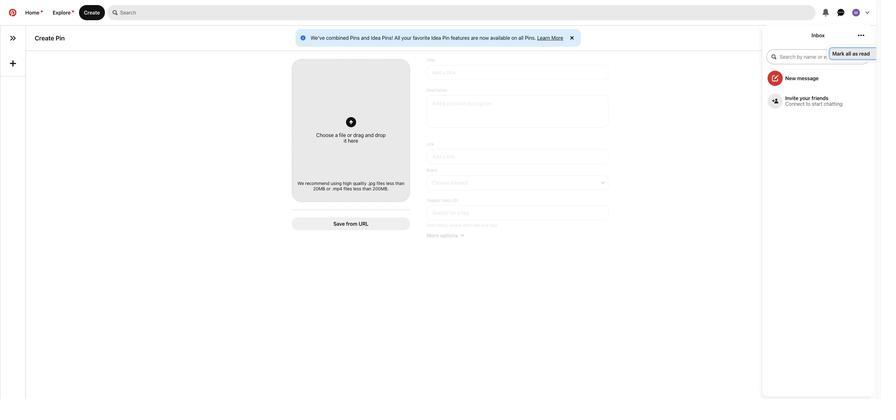 Task type: locate. For each thing, give the bounding box(es) containing it.
2 vertical spatial your
[[481, 223, 489, 228]]

invite your friends image
[[772, 98, 778, 104]]

board
[[455, 180, 468, 186]]

more
[[551, 35, 563, 41], [427, 233, 439, 239]]

learn more link
[[537, 35, 563, 41]]

more options arrow icon image
[[461, 234, 464, 238]]

learn
[[537, 35, 550, 41]]

0 horizontal spatial create
[[35, 34, 54, 42]]

board
[[427, 168, 437, 173]]

0 horizontal spatial all
[[518, 35, 524, 41]]

explore
[[53, 10, 71, 15]]

0 vertical spatial all
[[518, 35, 524, 41]]

tagged topics (0)
[[427, 198, 458, 203]]

0 vertical spatial your
[[401, 35, 412, 41]]

0 vertical spatial create
[[84, 10, 100, 15]]

idea
[[371, 35, 381, 41], [431, 35, 441, 41]]

1 vertical spatial your
[[800, 95, 810, 101]]

Search text field
[[120, 5, 816, 20]]

1 horizontal spatial idea
[[431, 35, 441, 41]]

1 vertical spatial create
[[35, 34, 54, 42]]

your right invite
[[800, 95, 810, 101]]

2 notifications image from the left
[[72, 10, 74, 12]]

more options button
[[425, 233, 610, 239]]

new message button
[[763, 68, 874, 88]]

available
[[490, 35, 510, 41]]

notifications image inside explore "link"
[[72, 10, 74, 12]]

notifications image for home
[[41, 10, 43, 12]]

1 horizontal spatial more
[[551, 35, 563, 41]]

notifications image right home
[[41, 10, 43, 12]]

1 horizontal spatial create
[[84, 10, 100, 15]]

your inside invite your friends connect to start chatting
[[800, 95, 810, 101]]

idea right and
[[371, 35, 381, 41]]

link
[[427, 142, 434, 147]]

chatting
[[824, 101, 843, 107]]

2 idea from the left
[[431, 35, 441, 41]]

1 vertical spatial all
[[846, 51, 851, 57]]

are
[[471, 35, 478, 41]]

your
[[401, 35, 412, 41], [800, 95, 810, 101], [481, 223, 489, 228]]

read
[[859, 51, 870, 57]]

1 horizontal spatial pin
[[442, 35, 450, 41]]

all right on
[[518, 35, 524, 41]]

1 notifications image from the left
[[41, 10, 43, 12]]

notifications image for explore
[[72, 10, 74, 12]]

pin left features
[[442, 35, 450, 41]]

info image
[[300, 35, 306, 40]]

more right 'learn'
[[551, 35, 563, 41]]

0 horizontal spatial idea
[[371, 35, 381, 41]]

create inside main content
[[35, 34, 54, 42]]

favorite
[[413, 35, 430, 41]]

notifications image right explore
[[72, 10, 74, 12]]

1 horizontal spatial notifications image
[[72, 10, 74, 12]]

choose
[[432, 180, 449, 186]]

url
[[359, 221, 369, 227]]

1 horizontal spatial your
[[481, 223, 489, 228]]

your right all
[[401, 35, 412, 41]]

all
[[518, 35, 524, 41], [846, 51, 851, 57]]

people
[[449, 223, 462, 228]]

0 horizontal spatial notifications image
[[41, 10, 43, 12]]

description
[[427, 88, 447, 93]]

notifications image inside home link
[[41, 10, 43, 12]]

Contacts Search Field search field
[[766, 49, 870, 64]]

Link url field
[[427, 149, 609, 164]]

features
[[451, 35, 470, 41]]

2 horizontal spatial your
[[800, 95, 810, 101]]

don't
[[427, 223, 436, 228]]

idea right favorite
[[431, 35, 441, 41]]

don't worry, people won't see your tags
[[427, 223, 498, 228]]

new message
[[785, 76, 819, 81]]

pins
[[350, 35, 360, 41]]

we've combined pins and idea pins! all your favorite idea pin features are now available on all pins. learn more
[[311, 35, 563, 41]]

create for create pin
[[35, 34, 54, 42]]

notifications image
[[41, 10, 43, 12], [72, 10, 74, 12]]

more down don't
[[427, 233, 439, 239]]

pin down explore
[[56, 34, 65, 42]]

invite your friends connect to start chatting
[[785, 95, 843, 107]]

create left search icon
[[84, 10, 100, 15]]

create
[[84, 10, 100, 15], [35, 34, 54, 42]]

pins!
[[382, 35, 393, 41]]

search icon image
[[113, 10, 118, 15]]

more options
[[427, 233, 458, 239]]

your right "see" at the bottom
[[481, 223, 489, 228]]

connect
[[785, 101, 805, 107]]

options
[[440, 233, 458, 239]]

create link
[[79, 5, 105, 20]]

pin
[[56, 34, 65, 42], [442, 35, 450, 41]]

create down home link
[[35, 34, 54, 42]]

inbox
[[812, 33, 825, 38]]

1 vertical spatial more
[[427, 233, 439, 239]]

all left as
[[846, 51, 851, 57]]

to
[[806, 101, 811, 107]]

as
[[852, 51, 858, 57]]

Tagged topics (0) text field
[[427, 205, 609, 221]]

1 horizontal spatial all
[[846, 51, 851, 57]]



Task type: vqa. For each thing, say whether or not it's contained in the screenshot.
8 in the 'Gift 8 Pins 1D'
no



Task type: describe. For each thing, give the bounding box(es) containing it.
save from url
[[333, 221, 369, 227]]

choose a board image
[[601, 181, 605, 185]]

won't
[[463, 223, 472, 228]]

save from url button
[[292, 218, 410, 230]]

we've
[[311, 35, 325, 41]]

tags
[[490, 223, 498, 228]]

create for create
[[84, 10, 100, 15]]

compose new message image
[[772, 75, 778, 82]]

(0)
[[453, 198, 458, 203]]

and
[[361, 35, 370, 41]]

Title text field
[[427, 65, 609, 80]]

all
[[394, 35, 400, 41]]

choose a board button
[[427, 175, 609, 191]]

save
[[333, 221, 345, 227]]

a
[[451, 180, 453, 186]]

title
[[427, 58, 434, 63]]

0 horizontal spatial your
[[401, 35, 412, 41]]

choose a board
[[432, 180, 468, 186]]

worry,
[[437, 223, 448, 228]]

message
[[797, 76, 819, 81]]

0 horizontal spatial more
[[427, 233, 439, 239]]

1 idea from the left
[[371, 35, 381, 41]]

friends
[[812, 95, 828, 101]]

invite
[[785, 95, 798, 101]]

mark
[[832, 51, 844, 57]]

0 vertical spatial more
[[551, 35, 563, 41]]

from
[[346, 221, 357, 227]]

0 horizontal spatial pin
[[56, 34, 65, 42]]

tagged
[[427, 198, 440, 203]]

now
[[479, 35, 489, 41]]

create pin
[[35, 34, 65, 42]]

combined
[[326, 35, 349, 41]]

maria williams image
[[852, 9, 860, 16]]

home link
[[20, 5, 48, 20]]

explore link
[[48, 5, 79, 20]]

create pin main content
[[0, 0, 881, 399]]

new
[[785, 76, 796, 81]]

home
[[25, 10, 39, 15]]

topics
[[441, 198, 452, 203]]

mark all as read menu item
[[830, 48, 881, 59]]

see
[[474, 223, 480, 228]]

start
[[812, 101, 823, 107]]

mark all as read
[[832, 51, 870, 57]]

pins.
[[525, 35, 536, 41]]

all inside menu item
[[846, 51, 851, 57]]

on
[[511, 35, 517, 41]]



